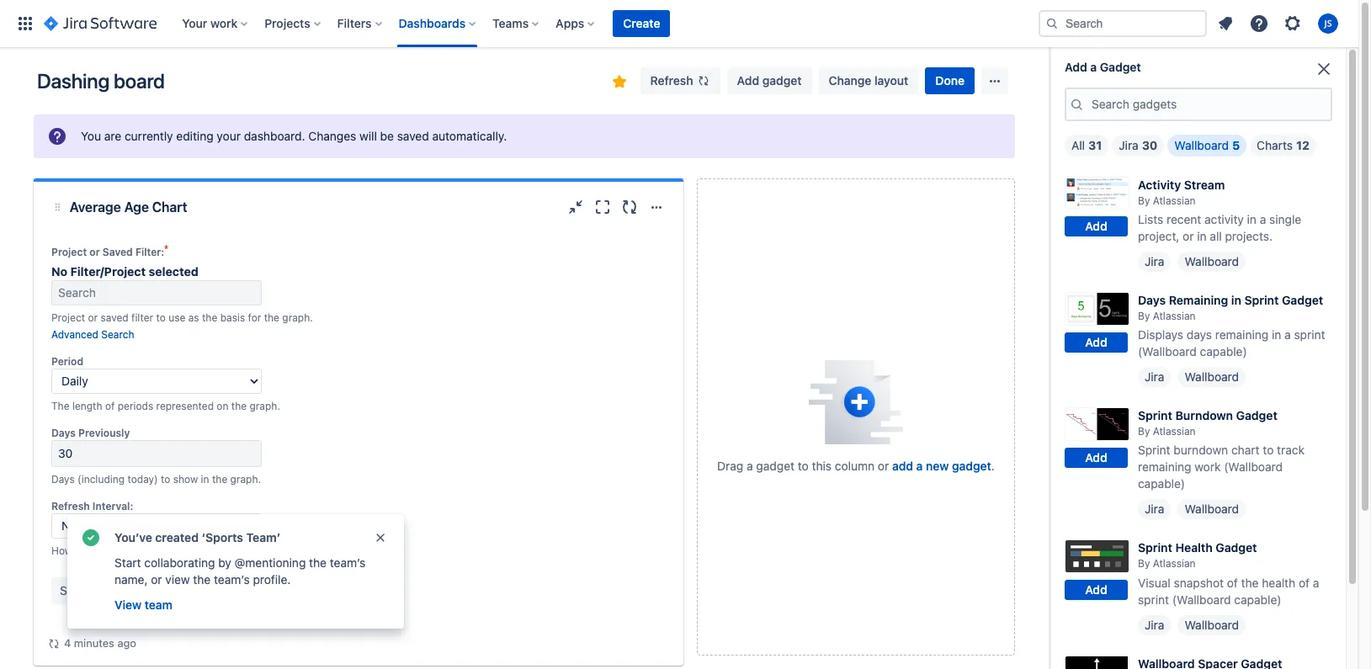 Task type: locate. For each thing, give the bounding box(es) containing it.
no
[[51, 264, 67, 279]]

0 vertical spatial team's
[[330, 556, 366, 570]]

graph. inside the project or saved filter to use as the basis for the graph. advanced search
[[282, 312, 313, 324]]

(wallboard down chart
[[1224, 460, 1283, 474]]

jira for sprint health gadget
[[1145, 618, 1165, 632]]

search field up add a gadget
[[1039, 10, 1207, 37]]

done
[[936, 73, 965, 88]]

sprint burndown gadget image
[[1065, 408, 1130, 441]]

0 vertical spatial days
[[1138, 293, 1166, 307]]

refresh
[[650, 73, 693, 88], [51, 500, 90, 513]]

banner containing your work
[[0, 0, 1359, 47]]

Search gadgets field
[[1087, 89, 1331, 120]]

capable) down health
[[1235, 592, 1282, 607]]

or up advanced search 'link'
[[88, 312, 98, 324]]

project
[[51, 246, 87, 258], [51, 312, 85, 324]]

1 vertical spatial capable)
[[1138, 477, 1186, 491]]

filter:
[[135, 246, 164, 258]]

jira software image
[[44, 13, 157, 34], [44, 13, 157, 34]]

sprint for visual snapshot of the health of a sprint (wallboard capable)
[[1138, 592, 1169, 607]]

previously
[[78, 427, 130, 439]]

saved inside the project or saved filter to use as the basis for the graph. advanced search
[[101, 312, 129, 324]]

by up lists
[[1138, 194, 1150, 207]]

you've created 'sports team'
[[115, 530, 281, 545]]

help image
[[1249, 13, 1270, 34]]

add for sprint health gadget
[[1085, 583, 1108, 597]]

in right show
[[201, 473, 209, 486]]

1 horizontal spatial sprint
[[1294, 328, 1326, 342]]

remaining right days
[[1216, 328, 1269, 342]]

projects button
[[260, 10, 327, 37]]

saved right 'be'
[[397, 129, 429, 143]]

a
[[1091, 60, 1097, 74], [1260, 212, 1267, 227], [1285, 328, 1291, 342], [747, 458, 753, 473], [917, 458, 923, 473], [1313, 575, 1320, 590]]

notifications image
[[1216, 13, 1236, 34]]

2 project from the top
[[51, 312, 85, 324]]

(wallboard inside days remaining in sprint gadget by atlassian displays days remaining in a sprint (wallboard capable)
[[1138, 345, 1197, 359]]

sprint inside 'sprint health gadget by atlassian visual snapshot of the health of a sprint (wallboard capable)'
[[1138, 541, 1173, 555]]

add button for sprint burndown chart to track remaining work (wallboard capable)
[[1065, 448, 1128, 468]]

0 horizontal spatial this
[[173, 545, 190, 557]]

stream
[[1184, 178, 1225, 192]]

refresh image
[[697, 74, 710, 88]]

0 vertical spatial (wallboard
[[1138, 345, 1197, 359]]

4
[[64, 637, 71, 650]]

add button down sprint health gadget image
[[1065, 580, 1128, 600]]

2 vertical spatial (wallboard
[[1173, 592, 1231, 607]]

chart
[[1232, 443, 1260, 457]]

your work
[[182, 16, 238, 30]]

this right the like
[[173, 545, 190, 557]]

gadget inside 'average age chart' region
[[193, 545, 227, 557]]

atlassian up burndown
[[1153, 425, 1196, 438]]

1 vertical spatial (wallboard
[[1224, 460, 1283, 474]]

gadget up chart
[[1236, 409, 1278, 423]]

primary element
[[10, 0, 1039, 47]]

graph. for the length of periods represented on the graph.
[[250, 400, 280, 413]]

2 atlassian from the top
[[1153, 310, 1196, 323]]

the
[[202, 312, 217, 324], [264, 312, 279, 324], [231, 400, 247, 413], [212, 473, 228, 486], [309, 556, 327, 570], [193, 573, 211, 587], [1242, 575, 1259, 590]]

days remaining in sprint gadget image
[[1065, 292, 1130, 325]]

project for project or saved filter:
[[51, 246, 87, 258]]

2 vertical spatial days
[[51, 473, 75, 486]]

team's right @mentioning
[[330, 556, 366, 570]]

capable) inside 'sprint health gadget by atlassian visual snapshot of the health of a sprint (wallboard capable)'
[[1235, 592, 1282, 607]]

remaining down burndown
[[1138, 460, 1192, 474]]

search field down selected
[[51, 280, 262, 306]]

advanced search link
[[51, 328, 134, 341]]

you
[[81, 129, 101, 143]]

3 atlassian from the top
[[1153, 425, 1196, 438]]

capable) down burndown
[[1138, 477, 1186, 491]]

sprint for displays days remaining in a sprint (wallboard capable)
[[1294, 328, 1326, 342]]

1 vertical spatial sprint
[[1138, 592, 1169, 607]]

add for days remaining in sprint gadget
[[1085, 335, 1108, 349]]

all
[[1210, 229, 1222, 243]]

track
[[1277, 443, 1305, 457]]

graph. right show
[[230, 473, 261, 486]]

this inside 'average age chart' region
[[173, 545, 190, 557]]

1 vertical spatial saved
[[101, 312, 129, 324]]

to inside the project or saved filter to use as the basis for the graph. advanced search
[[156, 312, 166, 324]]

add button down activity stream image
[[1065, 217, 1128, 237]]

wallboard up burndown
[[1185, 370, 1239, 384]]

health
[[1176, 541, 1213, 555]]

sprint inside 'sprint health gadget by atlassian visual snapshot of the health of a sprint (wallboard capable)'
[[1138, 592, 1169, 607]]

gadget for sprint health gadget by atlassian visual snapshot of the health of a sprint (wallboard capable)
[[1216, 541, 1257, 555]]

settings image
[[1283, 13, 1303, 34]]

days down the
[[51, 427, 76, 439]]

the
[[51, 400, 69, 413]]

2 by from the top
[[1138, 310, 1150, 323]]

gadget for sprint burndown gadget by atlassian sprint burndown chart to track remaining work (wallboard capable)
[[1236, 409, 1278, 423]]

gadget
[[763, 73, 802, 88], [756, 458, 795, 473], [952, 458, 992, 473], [193, 545, 227, 557]]

0 vertical spatial sprint
[[1294, 328, 1326, 342]]

atlassian inside sprint burndown gadget by atlassian sprint burndown chart to track remaining work (wallboard capable)
[[1153, 425, 1196, 438]]

will
[[360, 129, 377, 143]]

wallboard up the health
[[1185, 502, 1239, 516]]

team's
[[330, 556, 366, 570], [214, 573, 250, 587]]

projects.
[[1225, 229, 1273, 243]]

days previously
[[51, 427, 130, 439]]

start
[[115, 556, 141, 570]]

sprint inside days remaining in sprint gadget by atlassian displays days remaining in a sprint (wallboard capable)
[[1245, 293, 1279, 307]]

team
[[145, 598, 173, 612]]

add button for lists recent activity in a single project, or in all projects.
[[1065, 217, 1128, 237]]

1 add button from the top
[[1065, 217, 1128, 237]]

wallboard for health
[[1185, 618, 1239, 632]]

days (including today) to show in the graph.
[[51, 473, 261, 486]]

2 vertical spatial capable)
[[1235, 592, 1282, 607]]

banner
[[0, 0, 1359, 47]]

1 horizontal spatial team's
[[330, 556, 366, 570]]

period
[[51, 355, 83, 368]]

wallboard down all
[[1185, 254, 1239, 269]]

days up displays
[[1138, 293, 1166, 307]]

layout
[[875, 73, 909, 88]]

1 horizontal spatial this
[[812, 458, 832, 473]]

minutes
[[74, 637, 114, 650]]

0 horizontal spatial refresh
[[51, 500, 90, 513]]

0 horizontal spatial search field
[[51, 280, 262, 306]]

or inside start collaborating by @mentioning the team's name, or view the team's profile.
[[151, 573, 162, 587]]

gadget inside 'sprint health gadget by atlassian visual snapshot of the health of a sprint (wallboard capable)'
[[1216, 541, 1257, 555]]

0 horizontal spatial sprint
[[1138, 592, 1169, 607]]

1 project from the top
[[51, 246, 87, 258]]

jira down project,
[[1145, 254, 1165, 269]]

1 horizontal spatial refresh
[[650, 73, 693, 88]]

2 vertical spatial graph.
[[230, 473, 261, 486]]

(including
[[78, 473, 125, 486]]

work down burndown
[[1195, 460, 1221, 474]]

atlassian down the health
[[1153, 558, 1196, 570]]

days left (including
[[51, 473, 75, 486]]

add right refresh image
[[737, 73, 760, 88]]

gadget right the health
[[1216, 541, 1257, 555]]

filters
[[337, 16, 372, 30]]

sprint health gadget by atlassian visual snapshot of the health of a sprint (wallboard capable)
[[1138, 541, 1320, 607]]

you are currently editing your dashboard. changes will be saved automatically.
[[81, 129, 507, 143]]

a inside days remaining in sprint gadget by atlassian displays days remaining in a sprint (wallboard capable)
[[1285, 328, 1291, 342]]

refresh interval:
[[51, 500, 133, 513]]

4 by from the top
[[1138, 558, 1150, 570]]

jira down displays
[[1145, 370, 1165, 384]]

the right view
[[193, 573, 211, 587]]

to left use in the top left of the page
[[156, 312, 166, 324]]

jira for activity stream
[[1145, 254, 1165, 269]]

search field inside banner
[[1039, 10, 1207, 37]]

add down days remaining in sprint gadget image
[[1085, 335, 1108, 349]]

by
[[218, 556, 231, 570]]

selected
[[149, 264, 199, 279]]

add for activity stream
[[1085, 219, 1108, 234]]

gadget up jira 30
[[1100, 60, 1141, 74]]

interval:
[[92, 500, 133, 513]]

or left add
[[878, 458, 889, 473]]

project up advanced
[[51, 312, 85, 324]]

add button down the sprint burndown gadget image
[[1065, 448, 1128, 468]]

(wallboard
[[1138, 345, 1197, 359], [1224, 460, 1283, 474], [1173, 592, 1231, 607]]

atlassian up displays
[[1153, 310, 1196, 323]]

teams button
[[488, 10, 546, 37]]

wallboard down snapshot
[[1185, 618, 1239, 632]]

(wallboard down snapshot
[[1173, 592, 1231, 607]]

1 vertical spatial team's
[[214, 573, 250, 587]]

are
[[104, 129, 121, 143]]

automatically.
[[432, 129, 507, 143]]

0 vertical spatial work
[[210, 16, 238, 30]]

refresh average age chart image
[[620, 197, 640, 217]]

no filter/project selected
[[51, 264, 199, 279]]

refresh inside button
[[650, 73, 693, 88]]

1 horizontal spatial remaining
[[1216, 328, 1269, 342]]

profile.
[[253, 573, 291, 587]]

1 vertical spatial search field
[[51, 280, 262, 306]]

1 vertical spatial refresh
[[51, 500, 90, 513]]

1 vertical spatial remaining
[[1138, 460, 1192, 474]]

the right @mentioning
[[309, 556, 327, 570]]

dashing board
[[37, 69, 165, 93]]

0 vertical spatial project
[[51, 246, 87, 258]]

add button down days remaining in sprint gadget image
[[1065, 332, 1128, 352]]

to left column
[[798, 458, 809, 473]]

0 vertical spatial search field
[[1039, 10, 1207, 37]]

search image
[[1046, 17, 1059, 30]]

average age chart region
[[47, 232, 670, 652]]

close icon image
[[1314, 59, 1334, 79]]

3 add button from the top
[[1065, 448, 1128, 468]]

0 vertical spatial refresh
[[650, 73, 693, 88]]

project up no at the top left of page
[[51, 246, 87, 258]]

charts 12
[[1257, 138, 1310, 152]]

days
[[1138, 293, 1166, 307], [51, 427, 76, 439], [51, 473, 75, 486]]

created
[[155, 530, 199, 545]]

or left saved
[[90, 246, 100, 258]]

1 atlassian from the top
[[1153, 194, 1196, 207]]

capable) for health
[[1235, 592, 1282, 607]]

more actions for average age chart gadget image
[[647, 197, 667, 217]]

this
[[812, 458, 832, 473], [173, 545, 190, 557]]

of right length
[[105, 400, 115, 413]]

refresh inside 'average age chart' region
[[51, 500, 90, 513]]

to left track
[[1263, 443, 1274, 457]]

wallboard left 5
[[1175, 138, 1229, 152]]

dashboard.
[[244, 129, 305, 143]]

wallboard
[[1175, 138, 1229, 152], [1185, 254, 1239, 269], [1185, 370, 1239, 384], [1185, 502, 1239, 516], [1185, 618, 1239, 632]]

this left column
[[812, 458, 832, 473]]

2 add button from the top
[[1065, 332, 1128, 352]]

0 vertical spatial remaining
[[1216, 328, 1269, 342]]

activity
[[1138, 178, 1181, 192]]

0 vertical spatial graph.
[[282, 312, 313, 324]]

single
[[1270, 212, 1302, 227]]

of right snapshot
[[1227, 575, 1238, 590]]

gadget inside button
[[763, 73, 802, 88]]

days inside days remaining in sprint gadget by atlassian displays days remaining in a sprint (wallboard capable)
[[1138, 293, 1166, 307]]

.
[[992, 458, 995, 473]]

by up visual
[[1138, 558, 1150, 570]]

to left update in the bottom left of the page
[[230, 545, 239, 557]]

dismiss image
[[374, 531, 387, 545]]

1 vertical spatial work
[[1195, 460, 1221, 474]]

3 by from the top
[[1138, 425, 1150, 438]]

the left health
[[1242, 575, 1259, 590]]

0 horizontal spatial of
[[105, 400, 115, 413]]

board
[[114, 69, 165, 93]]

the right on
[[231, 400, 247, 413]]

graph. right on
[[250, 400, 280, 413]]

refresh left refresh image
[[650, 73, 693, 88]]

atlassian up recent
[[1153, 194, 1196, 207]]

0 horizontal spatial remaining
[[1138, 460, 1192, 474]]

0 horizontal spatial saved
[[101, 312, 129, 324]]

jira left 30 on the right top of the page
[[1119, 138, 1139, 152]]

team's down by
[[214, 573, 250, 587]]

1 by from the top
[[1138, 194, 1150, 207]]

capable) inside days remaining in sprint gadget by atlassian displays days remaining in a sprint (wallboard capable)
[[1200, 345, 1248, 359]]

the right show
[[212, 473, 228, 486]]

(wallboard inside sprint burndown gadget by atlassian sprint burndown chart to track remaining work (wallboard capable)
[[1224, 460, 1283, 474]]

by
[[1138, 194, 1150, 207], [1138, 310, 1150, 323], [1138, 425, 1150, 438], [1138, 558, 1150, 570]]

the length of periods represented on the graph.
[[51, 400, 280, 413]]

add gadget
[[737, 73, 802, 88]]

add button for visual snapshot of the health of a sprint (wallboard capable)
[[1065, 580, 1128, 600]]

wallboard for stream
[[1185, 254, 1239, 269]]

4 atlassian from the top
[[1153, 558, 1196, 570]]

4 add button from the top
[[1065, 580, 1128, 600]]

work right your
[[210, 16, 238, 30]]

jira up visual
[[1145, 502, 1165, 516]]

sprint health gadget image
[[1065, 540, 1130, 573]]

by right the sprint burndown gadget image
[[1138, 425, 1150, 438]]

project,
[[1138, 229, 1180, 243]]

your work button
[[177, 10, 254, 37]]

your
[[182, 16, 207, 30]]

graph. right the 'for'
[[282, 312, 313, 324]]

jira 30
[[1119, 138, 1158, 152]]

snapshot
[[1174, 575, 1224, 590]]

length
[[72, 400, 102, 413]]

capable) down days
[[1200, 345, 1248, 359]]

team'
[[246, 530, 281, 545]]

your profile and settings image
[[1318, 13, 1339, 34]]

or left view
[[151, 573, 162, 587]]

0 vertical spatial saved
[[397, 129, 429, 143]]

sprint inside days remaining in sprint gadget by atlassian displays days remaining in a sprint (wallboard capable)
[[1294, 328, 1326, 342]]

filters button
[[332, 10, 389, 37]]

0 horizontal spatial work
[[210, 16, 238, 30]]

1 horizontal spatial work
[[1195, 460, 1221, 474]]

(wallboard inside 'sprint health gadget by atlassian visual snapshot of the health of a sprint (wallboard capable)'
[[1173, 592, 1231, 607]]

add down the sprint burndown gadget image
[[1085, 450, 1108, 465]]

or down recent
[[1183, 229, 1194, 243]]

by up displays
[[1138, 310, 1150, 323]]

1 horizontal spatial search field
[[1039, 10, 1207, 37]]

Days Previously text field
[[51, 440, 262, 467]]

in up projects.
[[1247, 212, 1257, 227]]

(wallboard down displays
[[1138, 345, 1197, 359]]

gadget inside sprint burndown gadget by atlassian sprint burndown chart to track remaining work (wallboard capable)
[[1236, 409, 1278, 423]]

add down activity stream image
[[1085, 219, 1108, 234]]

project inside the project or saved filter to use as the basis for the graph. advanced search
[[51, 312, 85, 324]]

view
[[165, 573, 190, 587]]

1 vertical spatial project
[[51, 312, 85, 324]]

activity stream image
[[1065, 177, 1130, 210]]

saved up the search
[[101, 312, 129, 324]]

gadget down single
[[1282, 293, 1324, 307]]

None submit
[[51, 578, 94, 605]]

1 horizontal spatial saved
[[397, 129, 429, 143]]

jira down visual
[[1145, 618, 1165, 632]]

(wallboard for days remaining in sprint gadget
[[1138, 345, 1197, 359]]

1 vertical spatial graph.
[[250, 400, 280, 413]]

1 vertical spatial this
[[173, 545, 190, 557]]

of right health
[[1299, 575, 1310, 590]]

1 vertical spatial days
[[51, 427, 76, 439]]

add
[[892, 458, 914, 473]]

refresh up success icon
[[51, 500, 90, 513]]

Search field
[[1039, 10, 1207, 37], [51, 280, 262, 306]]

like
[[154, 545, 170, 557]]

add down sprint health gadget image
[[1085, 583, 1108, 597]]

atlassian inside 'sprint health gadget by atlassian visual snapshot of the health of a sprint (wallboard capable)'
[[1153, 558, 1196, 570]]

0 vertical spatial capable)
[[1200, 345, 1248, 359]]

add gadget img image
[[809, 360, 903, 444]]

filter/project
[[70, 264, 146, 279]]

add gadget button
[[727, 67, 812, 94]]



Task type: vqa. For each thing, say whether or not it's contained in the screenshot.


Task type: describe. For each thing, give the bounding box(es) containing it.
maximize average age chart image
[[593, 197, 613, 217]]

add a new gadget button
[[892, 458, 992, 474]]

all 31
[[1072, 138, 1102, 152]]

projects
[[265, 16, 310, 30]]

visual
[[1138, 575, 1171, 590]]

add button for displays days remaining in a sprint (wallboard capable)
[[1065, 332, 1128, 352]]

you've
[[115, 530, 152, 545]]

view
[[115, 598, 141, 612]]

as
[[188, 312, 199, 324]]

work inside the your work dropdown button
[[210, 16, 238, 30]]

in right days
[[1272, 328, 1282, 342]]

to inside sprint burndown gadget by atlassian sprint burndown chart to track remaining work (wallboard capable)
[[1263, 443, 1274, 457]]

an arrow curved in a circular way on the button that refreshes the dashboard image
[[47, 637, 61, 651]]

the inside 'sprint health gadget by atlassian visual snapshot of the health of a sprint (wallboard capable)'
[[1242, 575, 1259, 590]]

drag
[[717, 458, 744, 473]]

saved
[[103, 246, 133, 258]]

burndown
[[1174, 443, 1229, 457]]

jira for days remaining in sprint gadget
[[1145, 370, 1165, 384]]

new
[[926, 458, 949, 473]]

add a gadget
[[1065, 60, 1141, 74]]

in inside 'average age chart' region
[[201, 473, 209, 486]]

apps button
[[551, 10, 601, 37]]

lists
[[1138, 212, 1164, 227]]

0 horizontal spatial team's
[[214, 573, 250, 587]]

work inside sprint burndown gadget by atlassian sprint burndown chart to track remaining work (wallboard capable)
[[1195, 460, 1221, 474]]

a inside 'sprint health gadget by atlassian visual snapshot of the health of a sprint (wallboard capable)'
[[1313, 575, 1320, 590]]

how
[[51, 545, 72, 557]]

graph. for days (including today) to show in the graph.
[[230, 473, 261, 486]]

add up all
[[1065, 60, 1088, 74]]

the right as
[[202, 312, 217, 324]]

your
[[217, 129, 241, 143]]

project or saved filter:
[[51, 246, 164, 258]]

age
[[124, 200, 149, 215]]

apps
[[556, 16, 585, 30]]

changes
[[308, 129, 356, 143]]

average age chart
[[70, 200, 187, 215]]

2 horizontal spatial of
[[1299, 575, 1310, 590]]

success image
[[81, 528, 101, 548]]

update
[[242, 545, 275, 557]]

of inside 'average age chart' region
[[105, 400, 115, 413]]

currently
[[125, 129, 173, 143]]

to left show
[[161, 473, 170, 486]]

none submit inside 'average age chart' region
[[51, 578, 94, 605]]

sprint burndown gadget by atlassian sprint burndown chart to track remaining work (wallboard capable)
[[1138, 409, 1305, 491]]

change
[[829, 73, 872, 88]]

column
[[835, 458, 875, 473]]

create button
[[613, 10, 671, 37]]

star dashing board image
[[609, 72, 629, 92]]

basis
[[220, 312, 245, 324]]

or inside activity stream by atlassian lists recent activity in a single project, or in all projects.
[[1183, 229, 1194, 243]]

jira for sprint burndown gadget
[[1145, 502, 1165, 516]]

be
[[380, 129, 394, 143]]

all
[[1072, 138, 1085, 152]]

1 horizontal spatial of
[[1227, 575, 1238, 590]]

remaining inside days remaining in sprint gadget by atlassian displays days remaining in a sprint (wallboard capable)
[[1216, 328, 1269, 342]]

burndown
[[1176, 409, 1233, 423]]

how often you would like this gadget to update
[[51, 545, 275, 557]]

average
[[70, 200, 121, 215]]

a inside activity stream by atlassian lists recent activity in a single project, or in all projects.
[[1260, 212, 1267, 227]]

by inside sprint burndown gadget by atlassian sprint burndown chart to track remaining work (wallboard capable)
[[1138, 425, 1150, 438]]

represented
[[156, 400, 214, 413]]

or inside the project or saved filter to use as the basis for the graph. advanced search
[[88, 312, 98, 324]]

start collaborating by @mentioning the team's name, or view the team's profile.
[[115, 556, 366, 587]]

0 vertical spatial this
[[812, 458, 832, 473]]

5
[[1233, 138, 1240, 152]]

you
[[103, 545, 120, 557]]

days for previously
[[51, 427, 76, 439]]

today)
[[127, 473, 158, 486]]

4 minutes ago
[[64, 637, 136, 650]]

(wallboard for sprint health gadget
[[1173, 592, 1231, 607]]

drag a gadget to this column or add a new gadget .
[[717, 458, 995, 473]]

wallboard for burndown
[[1185, 502, 1239, 516]]

search field inside 'average age chart' region
[[51, 280, 262, 306]]

days for (including
[[51, 473, 75, 486]]

teams
[[493, 16, 529, 30]]

capable) inside sprint burndown gadget by atlassian sprint burndown chart to track remaining work (wallboard capable)
[[1138, 477, 1186, 491]]

view team link
[[113, 595, 174, 615]]

gadget inside days remaining in sprint gadget by atlassian displays days remaining in a sprint (wallboard capable)
[[1282, 293, 1324, 307]]

days
[[1187, 328, 1212, 342]]

in left all
[[1197, 229, 1207, 243]]

by inside 'sprint health gadget by atlassian visual snapshot of the health of a sprint (wallboard capable)'
[[1138, 558, 1150, 570]]

refresh for refresh interval:
[[51, 500, 90, 513]]

more dashboard actions image
[[985, 71, 1005, 91]]

days for remaining
[[1138, 293, 1166, 307]]

search
[[101, 328, 134, 341]]

@mentioning
[[235, 556, 306, 570]]

refresh for refresh
[[650, 73, 693, 88]]

in right remaining
[[1232, 293, 1242, 307]]

by inside activity stream by atlassian lists recent activity in a single project, or in all projects.
[[1138, 194, 1150, 207]]

12
[[1297, 138, 1310, 152]]

by inside days remaining in sprint gadget by atlassian displays days remaining in a sprint (wallboard capable)
[[1138, 310, 1150, 323]]

view team
[[115, 598, 173, 612]]

for
[[248, 312, 261, 324]]

31
[[1089, 138, 1102, 152]]

often
[[75, 545, 100, 557]]

minimize average age chart image
[[566, 197, 586, 217]]

would
[[123, 545, 151, 557]]

remaining inside sprint burndown gadget by atlassian sprint burndown chart to track remaining work (wallboard capable)
[[1138, 460, 1192, 474]]

atlassian inside activity stream by atlassian lists recent activity in a single project, or in all projects.
[[1153, 194, 1196, 207]]

change layout button
[[819, 67, 919, 94]]

name,
[[115, 573, 148, 587]]

atlassian inside days remaining in sprint gadget by atlassian displays days remaining in a sprint (wallboard capable)
[[1153, 310, 1196, 323]]

collaborating
[[144, 556, 215, 570]]

filter
[[131, 312, 153, 324]]

refresh button
[[640, 67, 720, 94]]

activity
[[1205, 212, 1244, 227]]

activity stream by atlassian lists recent activity in a single project, or in all projects.
[[1138, 178, 1302, 243]]

show
[[173, 473, 198, 486]]

remaining
[[1169, 293, 1229, 307]]

project for project or saved filter to use as the basis for the graph. advanced search
[[51, 312, 85, 324]]

displays
[[1138, 328, 1184, 342]]

gadget for add a gadget
[[1100, 60, 1141, 74]]

wallboard 5
[[1175, 138, 1240, 152]]

ago
[[117, 637, 136, 650]]

advanced
[[51, 328, 98, 341]]

add for sprint burndown gadget
[[1085, 450, 1108, 465]]

dashboards button
[[394, 10, 483, 37]]

wallboard for remaining
[[1185, 370, 1239, 384]]

capable) for remaining
[[1200, 345, 1248, 359]]

appswitcher icon image
[[15, 13, 35, 34]]

recent
[[1167, 212, 1202, 227]]

the right the 'for'
[[264, 312, 279, 324]]

'sports
[[202, 530, 243, 545]]



